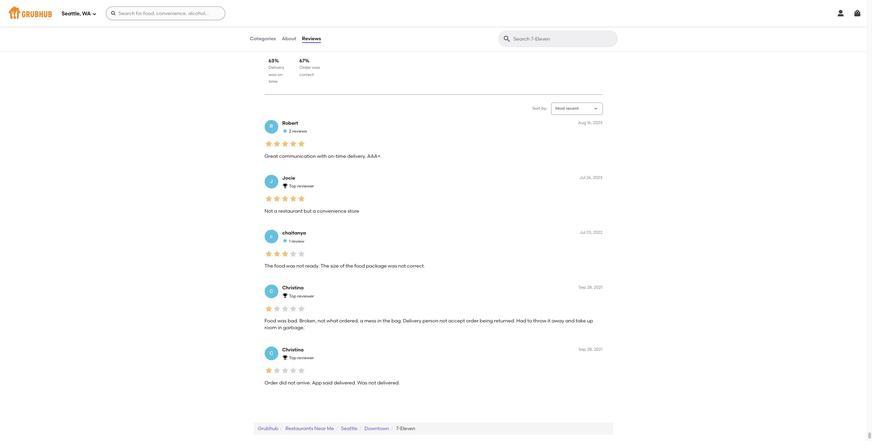 Task type: describe. For each thing, give the bounding box(es) containing it.
delivery inside food was bad. broken, not what  ordered, a mess in the bag. delivery person not accept order being returned. had to throw it away and take up room in garbage.
[[404, 318, 422, 324]]

accept
[[449, 318, 465, 324]]

seattle
[[341, 426, 358, 432]]

reviews for reviews
[[302, 36, 321, 42]]

reviewer for but
[[298, 184, 314, 189]]

jul 26, 2023
[[580, 175, 603, 180]]

34
[[269, 46, 274, 51]]

order inside '67 order was correct'
[[300, 65, 311, 70]]

convenience
[[317, 208, 347, 214]]

restaurants near me link
[[286, 426, 334, 432]]

2021 for order did not arrive. app said delivered. was not delivered.
[[594, 347, 603, 352]]

app
[[312, 380, 322, 386]]

top reviewer for broken,
[[289, 294, 314, 299]]

take
[[576, 318, 586, 324]]

chaitanya
[[283, 230, 306, 236]]

34 ratings
[[269, 46, 292, 51]]

near
[[315, 426, 326, 432]]

ratings
[[276, 46, 292, 51]]

broken,
[[300, 318, 317, 324]]

1 food from the left
[[275, 263, 285, 269]]

2021 for food was bad. broken, not what  ordered, a mess in the bag. delivery person not accept order being returned. had to throw it away and take up room in garbage.
[[594, 285, 603, 290]]

reviews button
[[302, 27, 322, 51]]

sep 28, 2021 for food was bad. broken, not what  ordered, a mess in the bag. delivery person not accept order being returned. had to throw it away and take up room in garbage.
[[579, 285, 603, 290]]

great communication with on-time delivery. aaa+.
[[265, 153, 382, 159]]

67
[[300, 58, 305, 64]]

Sort by: field
[[556, 106, 579, 112]]

was for on
[[269, 72, 277, 77]]

reviews
[[293, 129, 307, 134]]

1 horizontal spatial eleven
[[401, 426, 416, 432]]

16,
[[588, 120, 593, 125]]

garbage.
[[283, 325, 305, 331]]

2022
[[594, 230, 603, 235]]

not right the person
[[440, 318, 448, 324]]

the food was not ready. the size of the food package was not correct.
[[265, 263, 425, 269]]

up
[[588, 318, 594, 324]]

but
[[304, 208, 312, 214]]

c for order
[[270, 350, 274, 356]]

it
[[548, 318, 551, 324]]

correct
[[300, 72, 314, 77]]

to
[[528, 318, 533, 324]]

2 delivered. from the left
[[378, 380, 400, 386]]

the inside food was bad. broken, not what  ordered, a mess in the bag. delivery person not accept order being returned. had to throw it away and take up room in garbage.
[[383, 318, 391, 324]]

seattle,
[[62, 10, 81, 17]]

67 order was correct
[[300, 58, 320, 77]]

trophy icon image for bad.
[[283, 293, 288, 299]]

said
[[323, 380, 333, 386]]

1 vertical spatial in
[[278, 325, 282, 331]]

magnifying glass icon image
[[503, 35, 511, 43]]

1 delivered. from the left
[[334, 380, 357, 386]]

mess
[[365, 318, 377, 324]]

returned.
[[495, 318, 516, 324]]

2023 for aaa+.
[[594, 120, 603, 125]]

restaurants near me
[[286, 426, 334, 432]]

jul 23, 2022
[[580, 230, 603, 235]]

delivery.
[[348, 153, 366, 159]]

being
[[480, 318, 493, 324]]

downtown link
[[365, 426, 390, 432]]

not a restaurant but a convenience store
[[265, 208, 360, 214]]

food was bad. broken, not what  ordered, a mess in the bag. delivery person not accept order being returned. had to throw it away and take up room in garbage.
[[265, 318, 594, 331]]

26,
[[587, 175, 593, 180]]

by:
[[542, 106, 548, 111]]

2 food from the left
[[355, 263, 365, 269]]

was
[[358, 380, 368, 386]]

1 horizontal spatial svg image
[[854, 9, 862, 17]]

sep for food was bad. broken, not what  ordered, a mess in the bag. delivery person not accept order being returned. had to throw it away and take up room in garbage.
[[579, 285, 587, 290]]

order did not arrive. app said delivered. was not delivered.
[[265, 380, 400, 386]]

restaurant
[[279, 208, 303, 214]]

0 horizontal spatial svg image
[[111, 11, 116, 16]]

bag.
[[392, 318, 402, 324]]

0 horizontal spatial a
[[274, 208, 278, 214]]

1 review
[[289, 239, 305, 244]]

sort
[[533, 106, 541, 111]]

0 horizontal spatial eleven
[[326, 23, 353, 33]]

food
[[265, 318, 276, 324]]

downtown
[[365, 426, 390, 432]]

1 vertical spatial 7-
[[397, 426, 401, 432]]

top for not
[[289, 356, 297, 361]]

seattle link
[[341, 426, 358, 432]]

bad.
[[288, 318, 299, 324]]

great
[[265, 153, 278, 159]]

about button
[[282, 27, 297, 51]]

top reviewer for but
[[289, 184, 314, 189]]

room
[[265, 325, 277, 331]]

robert
[[283, 120, 298, 126]]

not right was
[[369, 380, 377, 386]]

main navigation navigation
[[0, 0, 868, 27]]

recent
[[567, 106, 579, 111]]

j
[[270, 179, 273, 184]]

7-eleven
[[397, 426, 416, 432]]

Search for food, convenience, alcohol... search field
[[106, 6, 225, 20]]

2 the from the left
[[321, 263, 330, 269]]

2
[[289, 129, 292, 134]]

review
[[292, 239, 305, 244]]

christina for not
[[283, 347, 304, 353]]

sep for order did not arrive. app said delivered. was not delivered.
[[579, 347, 587, 352]]

jul for not a restaurant but a convenience store
[[580, 175, 586, 180]]

63 delivery was on time
[[269, 58, 285, 84]]

about
[[282, 36, 297, 42]]

2023 for store
[[594, 175, 603, 180]]

most
[[556, 106, 566, 111]]

store
[[348, 208, 360, 214]]

correct.
[[407, 263, 425, 269]]

seattle, wa
[[62, 10, 91, 17]]



Task type: vqa. For each thing, say whether or not it's contained in the screenshot.
recent
yes



Task type: locate. For each thing, give the bounding box(es) containing it.
for
[[305, 23, 316, 33]]

0 vertical spatial order
[[300, 65, 311, 70]]

3 trophy icon image from the top
[[283, 355, 288, 360]]

2 vertical spatial trophy icon image
[[283, 355, 288, 360]]

top down garbage. at the left of the page
[[289, 356, 297, 361]]

0 vertical spatial 7-
[[318, 23, 326, 33]]

jul for the food was not ready. the size of the food package was not correct.
[[580, 230, 586, 235]]

jul left 26,
[[580, 175, 586, 180]]

aug
[[579, 120, 587, 125]]

1 horizontal spatial in
[[378, 318, 382, 324]]

sep down take at the bottom right of the page
[[579, 347, 587, 352]]

1
[[289, 239, 291, 244]]

package
[[366, 263, 387, 269]]

1 vertical spatial reviewer
[[298, 294, 314, 299]]

3 top from the top
[[289, 356, 297, 361]]

0 vertical spatial 2023
[[594, 120, 603, 125]]

trophy icon image for restaurant
[[283, 183, 288, 189]]

time for on
[[269, 79, 278, 84]]

trophy icon image up bad.
[[283, 293, 288, 299]]

not right did
[[288, 380, 296, 386]]

a right not
[[274, 208, 278, 214]]

a right but
[[313, 208, 316, 214]]

0 vertical spatial the
[[346, 263, 354, 269]]

0 horizontal spatial the
[[346, 263, 354, 269]]

0 vertical spatial c
[[270, 288, 274, 294]]

7- right for
[[318, 23, 326, 33]]

grubhub
[[258, 426, 279, 432]]

not
[[297, 263, 304, 269], [399, 263, 406, 269], [318, 318, 326, 324], [440, 318, 448, 324], [288, 380, 296, 386], [369, 380, 377, 386]]

christina up bad.
[[283, 285, 304, 291]]

throw
[[534, 318, 547, 324]]

0 horizontal spatial order
[[265, 380, 278, 386]]

0 vertical spatial reviewer
[[298, 184, 314, 189]]

2 top reviewer from the top
[[289, 294, 314, 299]]

was
[[312, 65, 320, 70], [269, 72, 277, 77], [286, 263, 296, 269], [388, 263, 397, 269], [278, 318, 287, 324]]

delivery up on
[[269, 65, 285, 70]]

star icon image
[[269, 33, 278, 43], [278, 33, 288, 43], [288, 33, 298, 43], [298, 33, 307, 43], [298, 33, 307, 43], [307, 33, 317, 43], [283, 128, 288, 134], [265, 140, 273, 148], [273, 140, 281, 148], [281, 140, 289, 148], [289, 140, 298, 148], [298, 140, 306, 148], [265, 195, 273, 203], [273, 195, 281, 203], [281, 195, 289, 203], [289, 195, 298, 203], [298, 195, 306, 203], [283, 238, 288, 244], [265, 250, 273, 258], [273, 250, 281, 258], [281, 250, 289, 258], [289, 250, 298, 258], [298, 250, 306, 258], [265, 305, 273, 313], [273, 305, 281, 313], [281, 305, 289, 313], [289, 305, 298, 313], [298, 305, 306, 313], [265, 367, 273, 375], [273, 367, 281, 375], [281, 367, 289, 375], [289, 367, 298, 375], [298, 367, 306, 375]]

the left bag.
[[383, 318, 391, 324]]

reviewer up but
[[298, 184, 314, 189]]

28, down up
[[588, 347, 594, 352]]

time inside 63 delivery was on time
[[269, 79, 278, 84]]

23,
[[587, 230, 593, 235]]

reviewer up the arrive.
[[298, 356, 314, 361]]

food left ready.
[[275, 263, 285, 269]]

sort by:
[[533, 106, 548, 111]]

reviewer up the broken,
[[298, 294, 314, 299]]

1 horizontal spatial the
[[383, 318, 391, 324]]

1 vertical spatial reviews
[[302, 36, 321, 42]]

top reviewer down jocie
[[289, 184, 314, 189]]

most recent
[[556, 106, 579, 111]]

top reviewer up the arrive.
[[289, 356, 314, 361]]

eleven right downtown
[[401, 426, 416, 432]]

of
[[340, 263, 345, 269]]

0 horizontal spatial the
[[265, 263, 273, 269]]

order left did
[[265, 380, 278, 386]]

reviews
[[269, 23, 303, 33], [302, 36, 321, 42]]

c down room
[[270, 350, 274, 356]]

1 2023 from the top
[[594, 120, 603, 125]]

1 vertical spatial 2021
[[594, 347, 603, 352]]

2023 right 26,
[[594, 175, 603, 180]]

sep up take at the bottom right of the page
[[579, 285, 587, 290]]

time for on-
[[336, 153, 347, 159]]

reviewer for arrive.
[[298, 356, 314, 361]]

was right package
[[388, 263, 397, 269]]

1 vertical spatial top reviewer
[[289, 294, 314, 299]]

1 christina from the top
[[283, 285, 304, 291]]

categories
[[250, 36, 276, 42]]

0 horizontal spatial delivery
[[269, 65, 285, 70]]

0 horizontal spatial delivered.
[[334, 380, 357, 386]]

2 vertical spatial top reviewer
[[289, 356, 314, 361]]

aaa+.
[[368, 153, 382, 159]]

reviewer for broken,
[[298, 294, 314, 299]]

28, for food was bad. broken, not what  ordered, a mess in the bag. delivery person not accept order being returned. had to throw it away and take up room in garbage.
[[588, 285, 594, 290]]

0 vertical spatial delivery
[[269, 65, 285, 70]]

28, for order did not arrive. app said delivered. was not delivered.
[[588, 347, 594, 352]]

arrive.
[[297, 380, 311, 386]]

the left size
[[321, 263, 330, 269]]

1 vertical spatial jul
[[580, 230, 586, 235]]

and
[[566, 318, 575, 324]]

delivery right bag.
[[404, 318, 422, 324]]

1 top from the top
[[289, 184, 297, 189]]

was for not
[[286, 263, 296, 269]]

2 2021 from the top
[[594, 347, 603, 352]]

2 vertical spatial top
[[289, 356, 297, 361]]

0 vertical spatial 2021
[[594, 285, 603, 290]]

delivery
[[269, 65, 285, 70], [404, 318, 422, 324]]

christina down garbage. at the left of the page
[[283, 347, 304, 353]]

reviewer
[[298, 184, 314, 189], [298, 294, 314, 299], [298, 356, 314, 361]]

not
[[265, 208, 273, 214]]

svg image
[[837, 9, 846, 17], [92, 12, 96, 16]]

top up bad.
[[289, 294, 297, 299]]

jul left 23,
[[580, 230, 586, 235]]

not left correct. at bottom
[[399, 263, 406, 269]]

top reviewer
[[289, 184, 314, 189], [289, 294, 314, 299], [289, 356, 314, 361]]

1 horizontal spatial delivered.
[[378, 380, 400, 386]]

1 vertical spatial sep 28, 2021
[[579, 347, 603, 352]]

Search 7-Eleven search field
[[513, 36, 616, 42]]

0 vertical spatial sep
[[579, 285, 587, 290]]

0 vertical spatial eleven
[[326, 23, 353, 33]]

order
[[300, 65, 311, 70], [265, 380, 278, 386]]

2 sep 28, 2021 from the top
[[579, 347, 603, 352]]

top
[[289, 184, 297, 189], [289, 294, 297, 299], [289, 356, 297, 361]]

1 vertical spatial order
[[265, 380, 278, 386]]

not left ready.
[[297, 263, 304, 269]]

food
[[275, 263, 285, 269], [355, 263, 365, 269]]

the
[[346, 263, 354, 269], [383, 318, 391, 324]]

svg image
[[854, 9, 862, 17], [111, 11, 116, 16]]

2 reviewer from the top
[[298, 294, 314, 299]]

1 vertical spatial the
[[383, 318, 391, 324]]

0 vertical spatial trophy icon image
[[283, 183, 288, 189]]

a
[[274, 208, 278, 214], [313, 208, 316, 214], [360, 318, 364, 324]]

was inside '67 order was correct'
[[312, 65, 320, 70]]

0 vertical spatial sep 28, 2021
[[579, 285, 603, 290]]

0 vertical spatial top
[[289, 184, 297, 189]]

1 horizontal spatial time
[[336, 153, 347, 159]]

ordered,
[[340, 318, 359, 324]]

ready.
[[306, 263, 320, 269]]

c up food
[[270, 288, 274, 294]]

2 c from the top
[[270, 350, 274, 356]]

1 vertical spatial 28,
[[588, 347, 594, 352]]

1 reviewer from the top
[[298, 184, 314, 189]]

time left delivery.
[[336, 153, 347, 159]]

2 sep from the top
[[579, 347, 587, 352]]

the right the of
[[346, 263, 354, 269]]

jocie
[[283, 175, 296, 181]]

1 vertical spatial sep
[[579, 347, 587, 352]]

0 vertical spatial 28,
[[588, 285, 594, 290]]

reviews for reviews for 7-eleven
[[269, 23, 303, 33]]

time
[[269, 79, 278, 84], [336, 153, 347, 159]]

1 horizontal spatial delivery
[[404, 318, 422, 324]]

sep 28, 2021 for order did not arrive. app said delivered. was not delivered.
[[579, 347, 603, 352]]

c for food
[[270, 288, 274, 294]]

was up correct
[[312, 65, 320, 70]]

caret down icon image
[[594, 106, 599, 111]]

sep 28, 2021
[[579, 285, 603, 290], [579, 347, 603, 352]]

2 vertical spatial reviewer
[[298, 356, 314, 361]]

0 horizontal spatial time
[[269, 79, 278, 84]]

1 vertical spatial time
[[336, 153, 347, 159]]

3 top reviewer from the top
[[289, 356, 314, 361]]

delivered. right was
[[378, 380, 400, 386]]

0 horizontal spatial in
[[278, 325, 282, 331]]

wa
[[82, 10, 91, 17]]

top for bad.
[[289, 294, 297, 299]]

1 sep 28, 2021 from the top
[[579, 285, 603, 290]]

in right mess
[[378, 318, 382, 324]]

on
[[278, 72, 283, 77]]

had
[[517, 318, 527, 324]]

was for correct
[[312, 65, 320, 70]]

2 trophy icon image from the top
[[283, 293, 288, 299]]

c
[[270, 234, 273, 239]]

trophy icon image for not
[[283, 355, 288, 360]]

grubhub link
[[258, 426, 279, 432]]

aug 16, 2023
[[579, 120, 603, 125]]

in right room
[[278, 325, 282, 331]]

0 vertical spatial time
[[269, 79, 278, 84]]

order up correct
[[300, 65, 311, 70]]

eleven right for
[[326, 23, 353, 33]]

1 vertical spatial trophy icon image
[[283, 293, 288, 299]]

2 2023 from the top
[[594, 175, 603, 180]]

what
[[327, 318, 339, 324]]

was left bad.
[[278, 318, 287, 324]]

sep 28, 2021 up up
[[579, 285, 603, 290]]

2 reviews
[[289, 129, 307, 134]]

christina for bad.
[[283, 285, 304, 291]]

0 vertical spatial in
[[378, 318, 382, 324]]

7- right downtown
[[397, 426, 401, 432]]

1 c from the top
[[270, 288, 274, 294]]

2 horizontal spatial a
[[360, 318, 364, 324]]

a left mess
[[360, 318, 364, 324]]

top for restaurant
[[289, 184, 297, 189]]

away
[[552, 318, 565, 324]]

0 vertical spatial top reviewer
[[289, 184, 314, 189]]

trophy icon image up did
[[283, 355, 288, 360]]

restaurants
[[286, 426, 314, 432]]

28,
[[588, 285, 594, 290], [588, 347, 594, 352]]

1 sep from the top
[[579, 285, 587, 290]]

top reviewer for arrive.
[[289, 356, 314, 361]]

food left package
[[355, 263, 365, 269]]

28, up up
[[588, 285, 594, 290]]

was left ready.
[[286, 263, 296, 269]]

2 28, from the top
[[588, 347, 594, 352]]

1 horizontal spatial the
[[321, 263, 330, 269]]

0 horizontal spatial food
[[275, 263, 285, 269]]

1 vertical spatial top
[[289, 294, 297, 299]]

1 vertical spatial delivery
[[404, 318, 422, 324]]

0 horizontal spatial 7-
[[318, 23, 326, 33]]

1 horizontal spatial a
[[313, 208, 316, 214]]

2023 right 16,
[[594, 120, 603, 125]]

delivered.
[[334, 380, 357, 386], [378, 380, 400, 386]]

2 christina from the top
[[283, 347, 304, 353]]

categories button
[[250, 27, 277, 51]]

1 vertical spatial c
[[270, 350, 274, 356]]

r
[[270, 124, 273, 129]]

top down jocie
[[289, 184, 297, 189]]

sep
[[579, 285, 587, 290], [579, 347, 587, 352]]

person
[[423, 318, 439, 324]]

me
[[327, 426, 334, 432]]

sep 28, 2021 down up
[[579, 347, 603, 352]]

1 28, from the top
[[588, 285, 594, 290]]

1 2021 from the top
[[594, 285, 603, 290]]

1 horizontal spatial svg image
[[837, 9, 846, 17]]

was inside food was bad. broken, not what  ordered, a mess in the bag. delivery person not accept order being returned. had to throw it away and take up room in garbage.
[[278, 318, 287, 324]]

delivered. right 'said'
[[334, 380, 357, 386]]

2021
[[594, 285, 603, 290], [594, 347, 603, 352]]

1 horizontal spatial food
[[355, 263, 365, 269]]

0 vertical spatial jul
[[580, 175, 586, 180]]

c
[[270, 288, 274, 294], [270, 350, 274, 356]]

was left on
[[269, 72, 277, 77]]

did
[[279, 380, 287, 386]]

order
[[467, 318, 479, 324]]

the down c
[[265, 263, 273, 269]]

not left what
[[318, 318, 326, 324]]

63
[[269, 58, 275, 64]]

0 horizontal spatial svg image
[[92, 12, 96, 16]]

1 vertical spatial christina
[[283, 347, 304, 353]]

reviews up about
[[269, 23, 303, 33]]

1 horizontal spatial 7-
[[397, 426, 401, 432]]

0 vertical spatial christina
[[283, 285, 304, 291]]

with
[[317, 153, 327, 159]]

1 trophy icon image from the top
[[283, 183, 288, 189]]

trophy icon image down jocie
[[283, 183, 288, 189]]

time down on
[[269, 79, 278, 84]]

1 vertical spatial eleven
[[401, 426, 416, 432]]

1 vertical spatial 2023
[[594, 175, 603, 180]]

trophy icon image
[[283, 183, 288, 189], [283, 293, 288, 299], [283, 355, 288, 360]]

1 the from the left
[[265, 263, 273, 269]]

was inside 63 delivery was on time
[[269, 72, 277, 77]]

a inside food was bad. broken, not what  ordered, a mess in the bag. delivery person not accept order being returned. had to throw it away and take up room in garbage.
[[360, 318, 364, 324]]

on-
[[328, 153, 336, 159]]

reviews inside button
[[302, 36, 321, 42]]

2 top from the top
[[289, 294, 297, 299]]

0 vertical spatial reviews
[[269, 23, 303, 33]]

3 reviewer from the top
[[298, 356, 314, 361]]

communication
[[279, 153, 316, 159]]

top reviewer up the broken,
[[289, 294, 314, 299]]

1 horizontal spatial order
[[300, 65, 311, 70]]

reviews for 7-eleven
[[269, 23, 353, 33]]

1 top reviewer from the top
[[289, 184, 314, 189]]

size
[[331, 263, 339, 269]]

7-eleven link
[[397, 426, 416, 432]]

reviews down 'reviews for 7-eleven' on the left of page
[[302, 36, 321, 42]]



